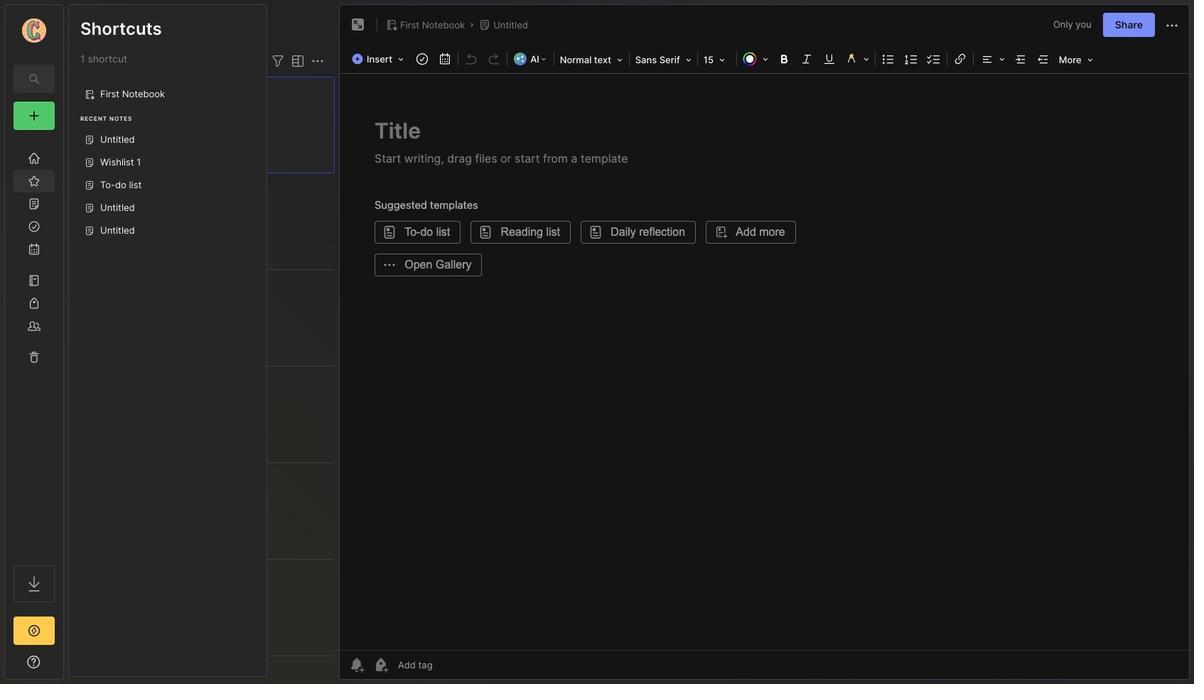 Task type: describe. For each thing, give the bounding box(es) containing it.
italic image
[[797, 49, 817, 69]]

checklist image
[[924, 49, 944, 69]]

main element
[[0, 0, 68, 685]]

indent image
[[1011, 49, 1031, 69]]

outdent image
[[1034, 49, 1054, 69]]

more image
[[1055, 50, 1098, 68]]

bold image
[[774, 49, 794, 69]]

alignment image
[[975, 49, 1010, 69]]

account image
[[22, 18, 46, 43]]

add tag image
[[373, 657, 390, 674]]

click to expand image
[[62, 659, 73, 676]]

numbered list image
[[902, 49, 921, 69]]

font family image
[[631, 50, 696, 68]]

font size image
[[700, 50, 735, 68]]

font color image
[[739, 49, 773, 69]]

upgrade image
[[26, 623, 43, 640]]

task image
[[413, 49, 432, 69]]

calendar event image
[[435, 49, 455, 69]]

tree inside the main element
[[5, 139, 63, 553]]



Task type: locate. For each thing, give the bounding box(es) containing it.
edit search image
[[26, 70, 43, 87]]

insert link image
[[951, 49, 971, 69]]

insert image
[[348, 50, 411, 68]]

note window element
[[339, 4, 1190, 681]]

expand note image
[[350, 16, 367, 33]]

tree
[[5, 139, 63, 553]]

home image
[[27, 151, 41, 166]]

WHAT'S NEW field
[[5, 651, 63, 674]]

Note Editor text field
[[340, 73, 1190, 651]]

add a reminder image
[[348, 657, 366, 674]]

underline image
[[820, 49, 840, 69]]

Account field
[[5, 16, 63, 45]]

highlight image
[[841, 49, 874, 69]]

heading level image
[[556, 50, 628, 68]]

bulleted list image
[[879, 49, 899, 69]]



Task type: vqa. For each thing, say whether or not it's contained in the screenshot.
bulleted list icon
yes



